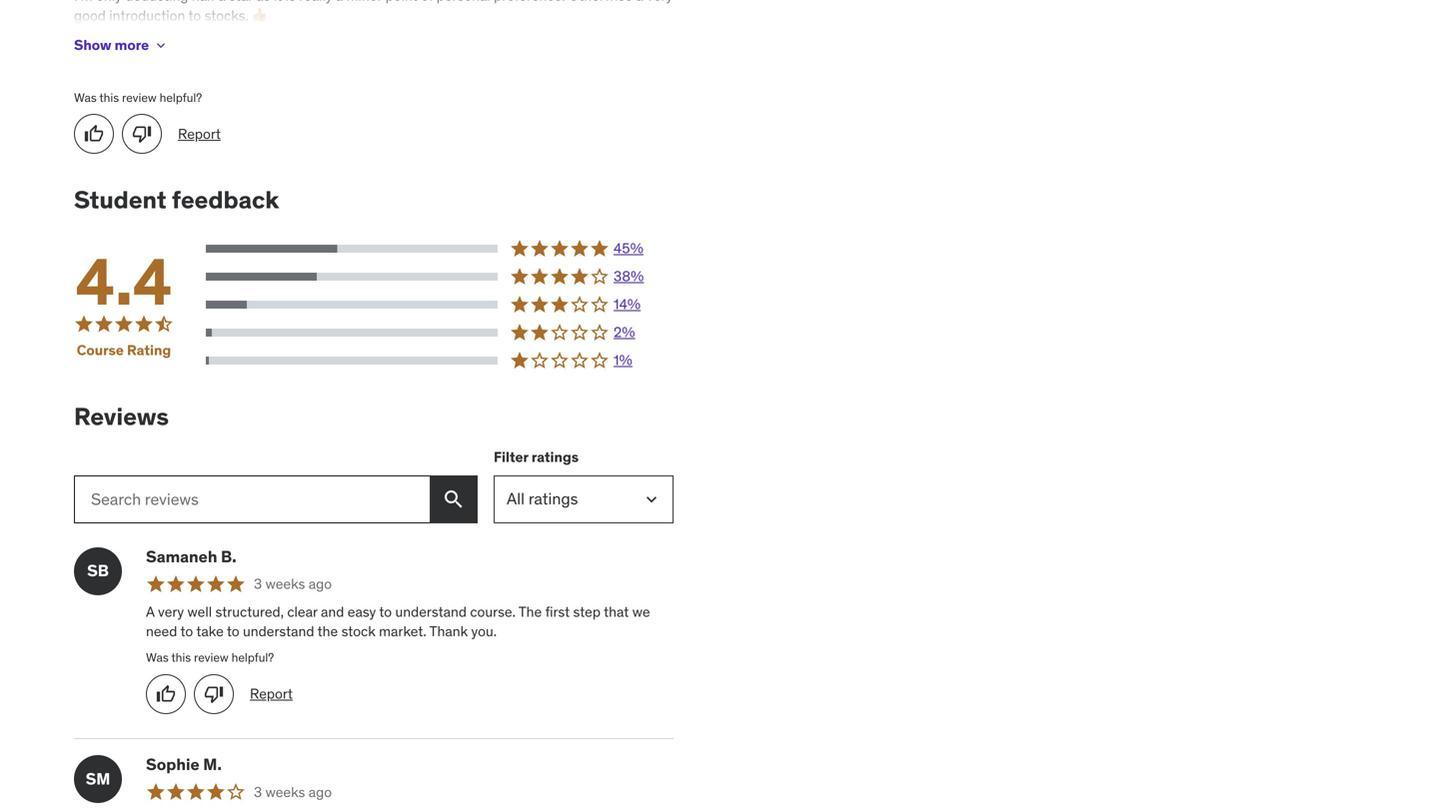 Task type: locate. For each thing, give the bounding box(es) containing it.
2%
[[614, 324, 635, 342]]

very
[[158, 603, 184, 621]]

report button down the structured,
[[250, 685, 293, 705]]

1 vertical spatial this
[[171, 651, 191, 666]]

this
[[99, 90, 119, 105], [171, 651, 191, 666]]

14%
[[614, 296, 641, 314]]

1 vertical spatial mark as helpful image
[[156, 685, 176, 705]]

0 vertical spatial mark as helpful image
[[84, 124, 104, 144]]

this down need
[[171, 651, 191, 666]]

45% button
[[206, 239, 674, 259]]

was this review helpful? down more
[[74, 90, 202, 105]]

0 vertical spatial was this review helpful?
[[74, 90, 202, 105]]

mark as unhelpful image up the student on the top of page
[[132, 124, 152, 144]]

weeks for m.
[[265, 784, 305, 802]]

mark as helpful image up the student on the top of page
[[84, 124, 104, 144]]

to right take
[[227, 623, 240, 641]]

0 horizontal spatial report
[[178, 125, 221, 143]]

1 weeks from the top
[[265, 576, 305, 594]]

0 vertical spatial report button
[[178, 124, 221, 144]]

report for the report button for the mark as unhelpful image to the bottom
[[250, 685, 293, 703]]

sophie m.
[[146, 755, 222, 775]]

0 horizontal spatial helpful?
[[160, 90, 202, 105]]

0 vertical spatial was
[[74, 90, 97, 105]]

review
[[122, 90, 157, 105], [194, 651, 229, 666]]

xsmall image
[[153, 37, 169, 53]]

mark as unhelpful image down take
[[204, 685, 224, 705]]

samaneh b.
[[146, 547, 237, 567]]

the
[[519, 603, 542, 621]]

mark as helpful image
[[84, 124, 104, 144], [156, 685, 176, 705]]

0 vertical spatial ago
[[309, 576, 332, 594]]

1 horizontal spatial helpful?
[[232, 651, 274, 666]]

step
[[573, 603, 601, 621]]

1 horizontal spatial review
[[194, 651, 229, 666]]

0 horizontal spatial this
[[99, 90, 119, 105]]

review down more
[[122, 90, 157, 105]]

report up student feedback
[[178, 125, 221, 143]]

0 vertical spatial understand
[[395, 603, 467, 621]]

1 vertical spatial 3
[[254, 784, 262, 802]]

0 horizontal spatial review
[[122, 90, 157, 105]]

0 vertical spatial report
[[178, 125, 221, 143]]

1 ago from the top
[[309, 576, 332, 594]]

1 vertical spatial ago
[[309, 784, 332, 802]]

1 vertical spatial review
[[194, 651, 229, 666]]

was down need
[[146, 651, 169, 666]]

0 vertical spatial mark as unhelpful image
[[132, 124, 152, 144]]

0 vertical spatial 3
[[254, 576, 262, 594]]

2 ago from the top
[[309, 784, 332, 802]]

more
[[115, 36, 149, 54]]

1 vertical spatial weeks
[[265, 784, 305, 802]]

was
[[74, 90, 97, 105], [146, 651, 169, 666]]

0 horizontal spatial was
[[74, 90, 97, 105]]

0 vertical spatial review
[[122, 90, 157, 105]]

1 horizontal spatial this
[[171, 651, 191, 666]]

ratings
[[532, 448, 579, 466]]

course rating
[[77, 342, 171, 360]]

take
[[196, 623, 224, 641]]

1 3 from the top
[[254, 576, 262, 594]]

1 horizontal spatial report
[[250, 685, 293, 703]]

0 horizontal spatial understand
[[243, 623, 314, 641]]

was this review helpful?
[[74, 90, 202, 105], [146, 651, 274, 666]]

report button up student feedback
[[178, 124, 221, 144]]

1 horizontal spatial mark as helpful image
[[156, 685, 176, 705]]

mark as unhelpful image
[[132, 124, 152, 144], [204, 685, 224, 705]]

helpful? down the structured,
[[232, 651, 274, 666]]

2 3 from the top
[[254, 784, 262, 802]]

0 vertical spatial this
[[99, 90, 119, 105]]

2 weeks from the top
[[265, 784, 305, 802]]

1 vertical spatial was this review helpful?
[[146, 651, 274, 666]]

was this review helpful? for the mark as unhelpful image to the left
[[74, 90, 202, 105]]

report button for the mark as unhelpful image to the left
[[178, 124, 221, 144]]

mark as helpful image down need
[[156, 685, 176, 705]]

understand
[[395, 603, 467, 621], [243, 623, 314, 641]]

14% button
[[206, 295, 674, 315]]

report
[[178, 125, 221, 143], [250, 685, 293, 703]]

feedback
[[172, 185, 279, 215]]

3 weeks ago for sophie m.
[[254, 784, 332, 802]]

to
[[379, 603, 392, 621], [180, 623, 193, 641], [227, 623, 240, 641]]

this down show more
[[99, 90, 119, 105]]

0 horizontal spatial report button
[[178, 124, 221, 144]]

1 vertical spatial was
[[146, 651, 169, 666]]

well
[[187, 603, 212, 621]]

helpful? down xsmall icon
[[160, 90, 202, 105]]

1 3 weeks ago from the top
[[254, 576, 332, 594]]

1 vertical spatial helpful?
[[232, 651, 274, 666]]

to right easy
[[379, 603, 392, 621]]

1 horizontal spatial was
[[146, 651, 169, 666]]

1 horizontal spatial mark as unhelpful image
[[204, 685, 224, 705]]

2 3 weeks ago from the top
[[254, 784, 332, 802]]

report down the structured,
[[250, 685, 293, 703]]

Search reviews text field
[[74, 476, 430, 524]]

you.
[[471, 623, 497, 641]]

4.4
[[76, 242, 172, 323]]

0 vertical spatial weeks
[[265, 576, 305, 594]]

easy
[[348, 603, 376, 621]]

helpful?
[[160, 90, 202, 105], [232, 651, 274, 666]]

report button
[[178, 124, 221, 144], [250, 685, 293, 705]]

and
[[321, 603, 344, 621]]

student
[[74, 185, 167, 215]]

understand down clear
[[243, 623, 314, 641]]

b.
[[221, 547, 237, 567]]

to left take
[[180, 623, 193, 641]]

ago
[[309, 576, 332, 594], [309, 784, 332, 802]]

samaneh
[[146, 547, 217, 567]]

1 vertical spatial 3 weeks ago
[[254, 784, 332, 802]]

1 vertical spatial understand
[[243, 623, 314, 641]]

3
[[254, 576, 262, 594], [254, 784, 262, 802]]

review down take
[[194, 651, 229, 666]]

was this review helpful? down take
[[146, 651, 274, 666]]

review for the mark as unhelpful image to the bottom
[[194, 651, 229, 666]]

weeks for b.
[[265, 576, 305, 594]]

was down show
[[74, 90, 97, 105]]

report button for the mark as unhelpful image to the bottom
[[250, 685, 293, 705]]

0 vertical spatial 3 weeks ago
[[254, 576, 332, 594]]

weeks
[[265, 576, 305, 594], [265, 784, 305, 802]]

rating
[[127, 342, 171, 360]]

1 vertical spatial report
[[250, 685, 293, 703]]

the
[[318, 623, 338, 641]]

0 horizontal spatial mark as helpful image
[[84, 124, 104, 144]]

3 weeks ago
[[254, 576, 332, 594], [254, 784, 332, 802]]

1 horizontal spatial understand
[[395, 603, 467, 621]]

1 vertical spatial report button
[[250, 685, 293, 705]]

0 vertical spatial helpful?
[[160, 90, 202, 105]]

student feedback
[[74, 185, 279, 215]]

this for the mark as unhelpful image to the bottom
[[171, 651, 191, 666]]

understand up thank
[[395, 603, 467, 621]]

helpful? for the report button corresponding to the mark as unhelpful image to the left
[[160, 90, 202, 105]]

1 horizontal spatial report button
[[250, 685, 293, 705]]

helpful? for the report button for the mark as unhelpful image to the bottom
[[232, 651, 274, 666]]



Task type: vqa. For each thing, say whether or not it's contained in the screenshot.
38% button
yes



Task type: describe. For each thing, give the bounding box(es) containing it.
1% button
[[206, 351, 674, 371]]

submit search image
[[442, 488, 466, 512]]

show more button
[[74, 25, 169, 65]]

first
[[545, 603, 570, 621]]

3 for samaneh b.
[[254, 576, 262, 594]]

course.
[[470, 603, 516, 621]]

3 for sophie m.
[[254, 784, 262, 802]]

sm
[[86, 769, 110, 790]]

ago for m.
[[309, 784, 332, 802]]

clear
[[287, 603, 318, 621]]

sophie
[[146, 755, 200, 775]]

mark as helpful image for the mark as unhelpful image to the left
[[84, 124, 104, 144]]

structured,
[[215, 603, 284, 621]]

was for the mark as unhelpful image to the bottom
[[146, 651, 169, 666]]

filter
[[494, 448, 529, 466]]

3 weeks ago for samaneh b.
[[254, 576, 332, 594]]

filter ratings
[[494, 448, 579, 466]]

we
[[633, 603, 650, 621]]

2 horizontal spatial to
[[379, 603, 392, 621]]

report for the report button corresponding to the mark as unhelpful image to the left
[[178, 125, 221, 143]]

38% button
[[206, 267, 674, 287]]

reviews
[[74, 402, 169, 432]]

stock
[[341, 623, 376, 641]]

a
[[146, 603, 155, 621]]

m.
[[203, 755, 222, 775]]

this for the mark as unhelpful image to the left
[[99, 90, 119, 105]]

2% button
[[206, 323, 674, 343]]

38%
[[614, 268, 644, 286]]

was this review helpful? for the mark as unhelpful image to the bottom
[[146, 651, 274, 666]]

ago for b.
[[309, 576, 332, 594]]

was for the mark as unhelpful image to the left
[[74, 90, 97, 105]]

show more
[[74, 36, 149, 54]]

mark as helpful image for the mark as unhelpful image to the bottom
[[156, 685, 176, 705]]

1%
[[614, 352, 633, 370]]

1 horizontal spatial to
[[227, 623, 240, 641]]

sb
[[87, 561, 109, 582]]

need
[[146, 623, 177, 641]]

course
[[77, 342, 124, 360]]

market.
[[379, 623, 427, 641]]

0 horizontal spatial mark as unhelpful image
[[132, 124, 152, 144]]

a very well structured, clear and easy to understand course. the first step that we need to take to understand the stock market. thank you.
[[146, 603, 650, 641]]

show
[[74, 36, 112, 54]]

1 vertical spatial mark as unhelpful image
[[204, 685, 224, 705]]

0 horizontal spatial to
[[180, 623, 193, 641]]

that
[[604, 603, 629, 621]]

thank
[[430, 623, 468, 641]]

review for the mark as unhelpful image to the left
[[122, 90, 157, 105]]

45%
[[614, 240, 644, 258]]



